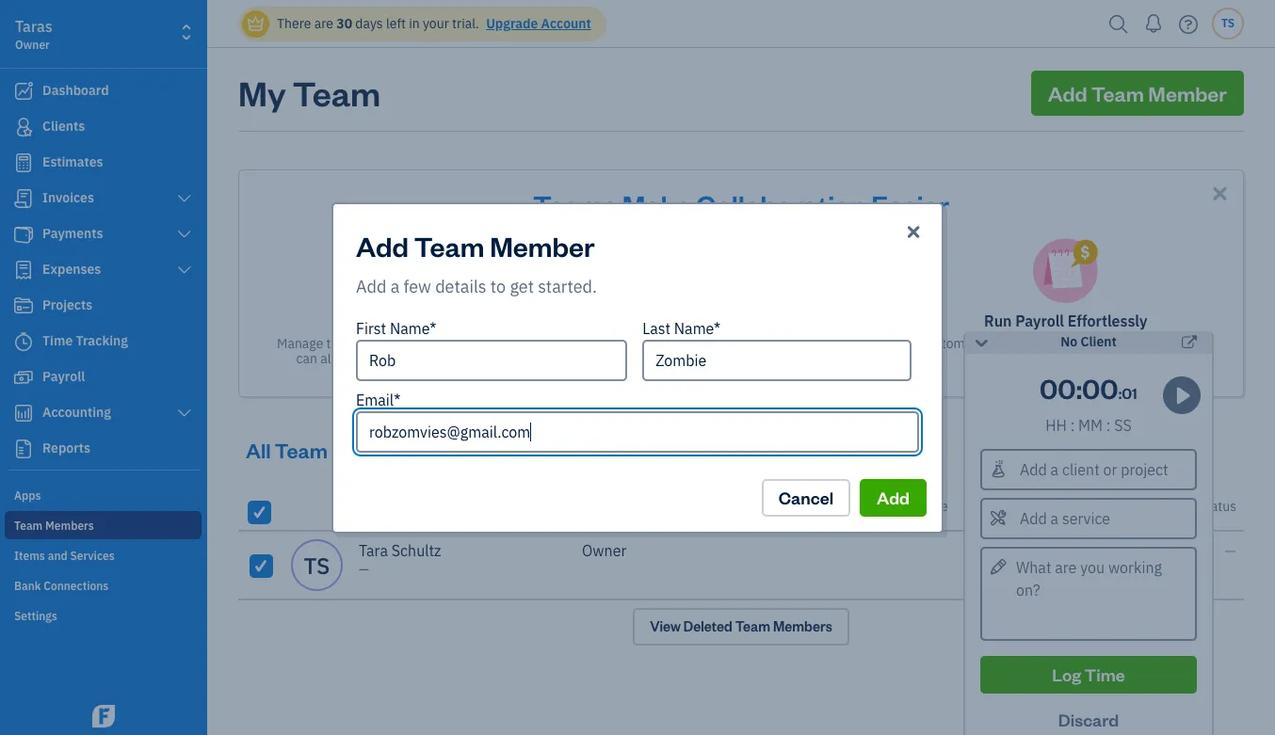 Task type: describe. For each thing, give the bounding box(es) containing it.
first name*
[[356, 319, 437, 338]]

team members image
[[14, 518, 202, 533]]

chevron large down image for expense "image"
[[176, 263, 193, 278]]

add team member dialog
[[0, 179, 1275, 556]]

all team members button
[[246, 435, 421, 465]]

and
[[1031, 335, 1053, 352]]

in
[[409, 15, 420, 32]]

there
[[277, 15, 311, 32]]

manage
[[277, 335, 323, 352]]

1 vertical spatial tracking
[[598, 335, 648, 352]]

a for team
[[377, 312, 385, 331]]

roles
[[389, 350, 418, 367]]

add button
[[860, 479, 927, 517]]

run
[[984, 312, 1012, 331]]

add a team member image
[[384, 238, 450, 304]]

first
[[356, 319, 386, 338]]

can inside manage team member information for free. you can also assign roles to collaborate more efficiently.
[[296, 350, 317, 367]]

easier
[[871, 187, 950, 222]]

owner inside taras owner
[[15, 38, 50, 52]]

explore
[[1117, 335, 1162, 352]]

0 horizontal spatial payroll
[[1016, 312, 1064, 331]]

team down the 30
[[293, 71, 381, 115]]

time for log
[[1085, 664, 1125, 686]]

client
[[1081, 333, 1117, 350]]

efficiently.
[[352, 365, 413, 382]]

client image
[[12, 118, 35, 137]]

team right deleted
[[735, 618, 771, 636]]

close image
[[1210, 183, 1231, 204]]

upgrade
[[486, 15, 538, 32]]

to inside manage team member information for free. you can also assign roles to collaborate more efficiently.
[[421, 350, 433, 367]]

mm
[[1079, 416, 1103, 435]]

2 vertical spatial member
[[431, 312, 488, 331]]

—
[[359, 561, 369, 578]]

email*
[[356, 390, 401, 409]]

invited
[[821, 335, 861, 352]]

upgrade account link
[[482, 15, 591, 32]]

member inside add team member dialog
[[490, 227, 595, 263]]

make
[[622, 187, 691, 222]]

get
[[510, 276, 534, 297]]

ts
[[304, 551, 330, 581]]

What are you working on? text field
[[981, 547, 1197, 642]]

hh
[[1046, 416, 1067, 435]]

timer image
[[12, 333, 35, 351]]

chevron large down image for invoice image
[[176, 191, 193, 206]]

collaboration
[[696, 187, 866, 222]]

for
[[485, 335, 501, 352]]

your
[[423, 15, 449, 32]]

tara
[[359, 542, 388, 560]]

open in new window image
[[1182, 332, 1197, 354]]

details
[[435, 276, 487, 297]]

last
[[643, 319, 671, 338]]

name* for first name*
[[390, 319, 437, 338]]

taras
[[15, 17, 52, 36]]

add a few details to get started.
[[356, 276, 597, 297]]

track
[[675, 350, 705, 367]]

deleted
[[684, 618, 733, 636]]

easy,
[[694, 335, 724, 352]]

First Name* text field
[[356, 340, 628, 381]]

view deleted team members
[[650, 618, 833, 636]]

01
[[1122, 383, 1138, 403]]

you
[[534, 335, 556, 352]]

add team member button
[[1031, 71, 1244, 116]]

team inside dialog
[[414, 227, 485, 263]]

time.
[[708, 350, 738, 367]]

status
[[1199, 498, 1237, 515]]

dashboard image
[[12, 82, 35, 101]]

0 vertical spatial tracking
[[751, 312, 811, 331]]

add team member inside button
[[1048, 80, 1227, 106]]

project image
[[12, 297, 35, 316]]

there are 30 days left in your trial. upgrade account
[[277, 15, 591, 32]]

can inside the team time tracking tracking time is easy, everyone that's invited can track time.
[[864, 335, 885, 352]]

cost
[[892, 498, 918, 515]]

account
[[541, 15, 591, 32]]

last name*
[[643, 319, 721, 338]]

items and services image
[[14, 548, 202, 563]]

1 horizontal spatial payroll
[[1165, 335, 1206, 352]]

close image
[[904, 221, 923, 244]]

1 rate from the left
[[853, 498, 880, 515]]

schultz
[[392, 542, 441, 560]]

: up hh : mm : ss
[[1076, 370, 1082, 406]]

Email* email field
[[356, 411, 919, 453]]

add a team member
[[345, 312, 488, 331]]

view for view roles
[[417, 365, 445, 382]]

left
[[386, 15, 406, 32]]

everyone
[[727, 335, 781, 352]]

estimate image
[[12, 154, 35, 172]]

manage team member information for free. you can also assign roles to collaborate more efficiently.
[[277, 335, 556, 382]]

automate
[[926, 335, 984, 352]]

hh : mm : ss
[[1046, 416, 1132, 435]]

discard button
[[981, 702, 1197, 736]]

run payroll effortlessly automate payroll and reporting. explore payroll
[[926, 312, 1206, 352]]

1
[[546, 441, 555, 460]]

add inside add button
[[877, 487, 910, 508]]



Task type: vqa. For each thing, say whether or not it's contained in the screenshot.
Go to help Image
yes



Task type: locate. For each thing, give the bounding box(es) containing it.
started.
[[538, 276, 597, 297]]

add
[[1048, 80, 1088, 106], [356, 227, 409, 263], [356, 276, 387, 297], [345, 312, 374, 331], [877, 487, 910, 508]]

0 horizontal spatial view
[[417, 365, 445, 382]]

0 vertical spatial members
[[332, 437, 421, 463]]

invoice image
[[12, 189, 35, 208]]

0 horizontal spatial tracking
[[598, 335, 648, 352]]

1 vertical spatial time
[[1085, 664, 1125, 686]]

check image
[[252, 557, 270, 576]]

1 horizontal spatial time
[[1085, 664, 1125, 686]]

name* for last name*
[[674, 319, 721, 338]]

1 vertical spatial members
[[773, 618, 833, 636]]

is
[[681, 335, 691, 352]]

payroll
[[1016, 312, 1064, 331], [1165, 335, 1206, 352]]

0 vertical spatial a
[[391, 276, 400, 297]]

also
[[321, 350, 345, 367]]

team
[[327, 335, 357, 352]]

name*
[[390, 319, 437, 338], [674, 319, 721, 338]]

crown image
[[246, 14, 266, 33]]

that's
[[784, 335, 818, 352]]

0 vertical spatial chevron large down image
[[176, 227, 193, 242]]

to right roles
[[421, 350, 433, 367]]

1 horizontal spatial view
[[650, 618, 681, 636]]

my
[[238, 71, 286, 115]]

time
[[651, 335, 678, 352]]

1 vertical spatial owner
[[582, 542, 627, 560]]

search image
[[1104, 10, 1134, 38]]

bank connections image
[[14, 578, 202, 593]]

apps image
[[14, 488, 202, 503]]

cancel
[[779, 487, 834, 508]]

0 horizontal spatial member
[[431, 312, 488, 331]]

member down the go to help image
[[1149, 80, 1227, 106]]

1 horizontal spatial name*
[[674, 319, 721, 338]]

: left the ss
[[1107, 416, 1111, 435]]

2 name* from the left
[[674, 319, 721, 338]]

information
[[413, 335, 482, 352]]

1 vertical spatial a
[[377, 312, 385, 331]]

0 vertical spatial to
[[491, 276, 506, 297]]

view roles
[[417, 365, 481, 382]]

log time button
[[981, 657, 1197, 694]]

2 rate from the left
[[921, 498, 948, 515]]

more
[[506, 350, 537, 367]]

1 vertical spatial add team member
[[356, 227, 595, 263]]

: inside '00 : 00 : 01'
[[1119, 383, 1122, 403]]

0 vertical spatial view
[[417, 365, 445, 382]]

member up the information
[[431, 312, 488, 331]]

0 vertical spatial time
[[713, 312, 748, 331]]

run payroll effortlessly image
[[1033, 238, 1099, 304]]

1 horizontal spatial to
[[491, 276, 506, 297]]

0 vertical spatial chevron large down image
[[176, 191, 193, 206]]

go to help image
[[1174, 10, 1204, 38]]

1 vertical spatial chevron large down image
[[176, 406, 193, 421]]

00 : 00 : 01
[[1040, 370, 1138, 406]]

1 horizontal spatial tracking
[[751, 312, 811, 331]]

/
[[883, 498, 888, 515]]

can right invited
[[864, 335, 885, 352]]

time right log
[[1085, 664, 1125, 686]]

00
[[1040, 370, 1076, 406], [1082, 370, 1119, 406]]

report image
[[12, 440, 35, 459]]

team up is
[[672, 312, 710, 331]]

1 horizontal spatial can
[[864, 335, 885, 352]]

1 00 from the left
[[1040, 370, 1076, 406]]

a left few
[[391, 276, 400, 297]]

chart image
[[12, 404, 35, 423]]

few
[[404, 276, 431, 297]]

add team member inside dialog
[[356, 227, 595, 263]]

0 horizontal spatial members
[[332, 437, 421, 463]]

0 horizontal spatial to
[[421, 350, 433, 367]]

free.
[[504, 335, 531, 352]]

payroll right the explore
[[1165, 335, 1206, 352]]

: up the ss
[[1119, 383, 1122, 403]]

0 horizontal spatial add team member
[[356, 227, 595, 263]]

1 chevron large down image from the top
[[176, 191, 193, 206]]

team right all
[[275, 437, 328, 463]]

1 vertical spatial payroll
[[1165, 335, 1206, 352]]

taras owner
[[15, 17, 52, 52]]

0 vertical spatial owner
[[15, 38, 50, 52]]

main element
[[0, 0, 254, 736]]

00 up hh
[[1040, 370, 1076, 406]]

1 vertical spatial chevron large down image
[[176, 263, 193, 278]]

cancel button
[[762, 479, 851, 517]]

check image
[[251, 503, 268, 522]]

time inside the team time tracking tracking time is easy, everyone that's invited can track time.
[[713, 312, 748, 331]]

rate left /
[[853, 498, 880, 515]]

trial.
[[452, 15, 479, 32]]

member up get
[[490, 227, 595, 263]]

add team member down the search image
[[1048, 80, 1227, 106]]

2 chevron large down image from the top
[[176, 406, 193, 421]]

team time tracking tracking time is easy, everyone that's invited can track time.
[[598, 312, 885, 367]]

billable rate / cost rate
[[805, 498, 948, 515]]

1 horizontal spatial member
[[490, 227, 595, 263]]

1 horizontal spatial owner
[[582, 542, 627, 560]]

view left roles
[[417, 365, 445, 382]]

view deleted team members link
[[633, 609, 850, 646]]

chevron large down image
[[176, 191, 193, 206], [176, 406, 193, 421]]

name* up roles
[[390, 319, 437, 338]]

payroll
[[987, 335, 1028, 352]]

tara schultz —
[[359, 542, 441, 578]]

0 vertical spatial member
[[1149, 80, 1227, 106]]

chevron large down image for chart image
[[176, 406, 193, 421]]

30
[[337, 15, 352, 32]]

2 chevron large down image from the top
[[176, 263, 193, 278]]

0 horizontal spatial owner
[[15, 38, 50, 52]]

can left also
[[296, 350, 317, 367]]

members inside button
[[332, 437, 421, 463]]

0 horizontal spatial name*
[[390, 319, 437, 338]]

tracking
[[751, 312, 811, 331], [598, 335, 648, 352]]

payroll up and
[[1016, 312, 1064, 331]]

1 vertical spatial member
[[490, 227, 595, 263]]

0 vertical spatial payroll
[[1016, 312, 1064, 331]]

no client
[[1061, 333, 1117, 350]]

teams
[[533, 187, 617, 222]]

member
[[360, 335, 410, 352]]

to left get
[[491, 276, 506, 297]]

rate right the cost in the right bottom of the page
[[921, 498, 948, 515]]

roles
[[448, 365, 481, 382]]

view for view deleted team members
[[650, 618, 681, 636]]

time up easy, in the top right of the page
[[713, 312, 748, 331]]

members
[[332, 437, 421, 463], [773, 618, 833, 636]]

settings image
[[14, 609, 202, 624]]

1 vertical spatial to
[[421, 350, 433, 367]]

:
[[1076, 370, 1082, 406], [1119, 383, 1122, 403], [1071, 416, 1075, 435], [1107, 416, 1111, 435]]

to
[[491, 276, 506, 297], [421, 350, 433, 367]]

teams make collaboration easier
[[533, 187, 950, 222]]

member
[[1149, 80, 1227, 106], [490, 227, 595, 263], [431, 312, 488, 331]]

discard
[[1059, 709, 1119, 731]]

0 horizontal spatial 00
[[1040, 370, 1076, 406]]

time inside button
[[1085, 664, 1125, 686]]

chevron large down image
[[176, 227, 193, 242], [176, 263, 193, 278]]

team up details
[[414, 227, 485, 263]]

my team
[[238, 71, 381, 115]]

00 left 01 at right bottom
[[1082, 370, 1119, 406]]

expense image
[[12, 261, 35, 280]]

team
[[293, 71, 381, 115], [1092, 80, 1145, 106], [414, 227, 485, 263], [389, 312, 427, 331], [672, 312, 710, 331], [275, 437, 328, 463], [735, 618, 771, 636]]

0 horizontal spatial can
[[296, 350, 317, 367]]

no
[[1061, 333, 1078, 350]]

0 horizontal spatial a
[[377, 312, 385, 331]]

assign
[[348, 350, 386, 367]]

all team members
[[246, 437, 421, 463]]

a up member
[[377, 312, 385, 331]]

tracking left time
[[598, 335, 648, 352]]

effortlessly
[[1068, 312, 1148, 331]]

log
[[1053, 664, 1082, 686]]

member inside add team member button
[[1149, 80, 1227, 106]]

: right hh
[[1071, 416, 1075, 435]]

add inside add team member button
[[1048, 80, 1088, 106]]

2 horizontal spatial member
[[1149, 80, 1227, 106]]

reporting.
[[1056, 335, 1114, 352]]

tracking up that's
[[751, 312, 811, 331]]

a
[[391, 276, 400, 297], [377, 312, 385, 331]]

1 name* from the left
[[390, 319, 437, 338]]

add team member
[[1048, 80, 1227, 106], [356, 227, 595, 263]]

to inside add team member dialog
[[491, 276, 506, 297]]

payment image
[[12, 225, 35, 244]]

money image
[[12, 368, 35, 387]]

team down the search image
[[1092, 80, 1145, 106]]

add team member up add a few details to get started.
[[356, 227, 595, 263]]

1 horizontal spatial rate
[[921, 498, 948, 515]]

view left deleted
[[650, 618, 681, 636]]

Last Name* text field
[[643, 340, 912, 381]]

resume timer image
[[1170, 385, 1196, 407]]

days
[[355, 15, 383, 32]]

1 horizontal spatial 00
[[1082, 370, 1119, 406]]

0 horizontal spatial time
[[713, 312, 748, 331]]

2 00 from the left
[[1082, 370, 1119, 406]]

1 horizontal spatial a
[[391, 276, 400, 297]]

1 chevron large down image from the top
[[176, 227, 193, 242]]

billable
[[805, 498, 850, 515]]

1 horizontal spatial add team member
[[1048, 80, 1227, 106]]

chevron large down image for the payment icon
[[176, 227, 193, 242]]

log time
[[1053, 664, 1125, 686]]

selected
[[444, 437, 528, 463]]

0 horizontal spatial rate
[[853, 498, 880, 515]]

time
[[713, 312, 748, 331], [1085, 664, 1125, 686]]

ss
[[1115, 416, 1132, 435]]

are
[[314, 15, 333, 32]]

a inside dialog
[[391, 276, 400, 297]]

1 vertical spatial view
[[650, 618, 681, 636]]

1 horizontal spatial members
[[773, 618, 833, 636]]

team inside the team time tracking tracking time is easy, everyone that's invited can track time.
[[672, 312, 710, 331]]

team up member
[[389, 312, 427, 331]]

rate
[[853, 498, 880, 515], [921, 498, 948, 515]]

view inside view deleted team members link
[[650, 618, 681, 636]]

a for few
[[391, 276, 400, 297]]

owner
[[15, 38, 50, 52], [582, 542, 627, 560]]

freshbooks image
[[89, 706, 119, 728]]

all
[[246, 437, 271, 463]]

time for team
[[713, 312, 748, 331]]

name* up track
[[674, 319, 721, 338]]

0 vertical spatial add team member
[[1048, 80, 1227, 106]]



